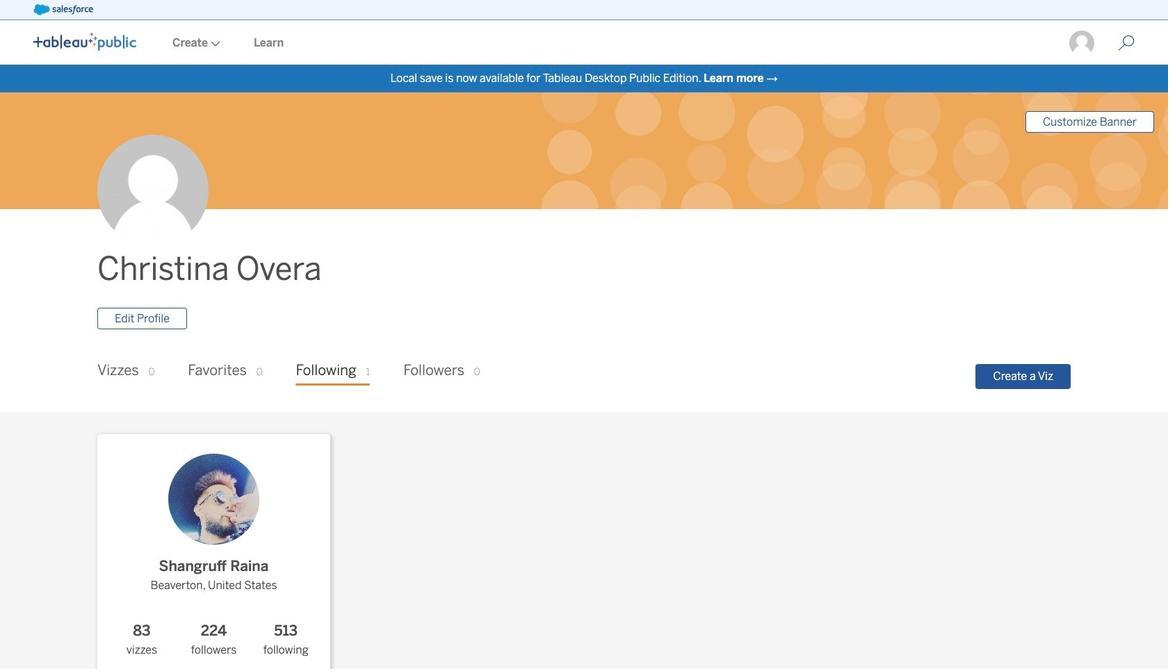 Task type: locate. For each thing, give the bounding box(es) containing it.
create image
[[208, 41, 220, 47]]

avatar image
[[97, 135, 209, 246]]



Task type: describe. For each thing, give the bounding box(es) containing it.
logo image
[[33, 33, 136, 51]]

salesforce logo image
[[33, 4, 93, 15]]

avatar image for shangruff raina image
[[168, 454, 259, 546]]

christina.overa image
[[1068, 29, 1096, 57]]

go to search image
[[1102, 35, 1152, 51]]



Task type: vqa. For each thing, say whether or not it's contained in the screenshot.
(1000
no



